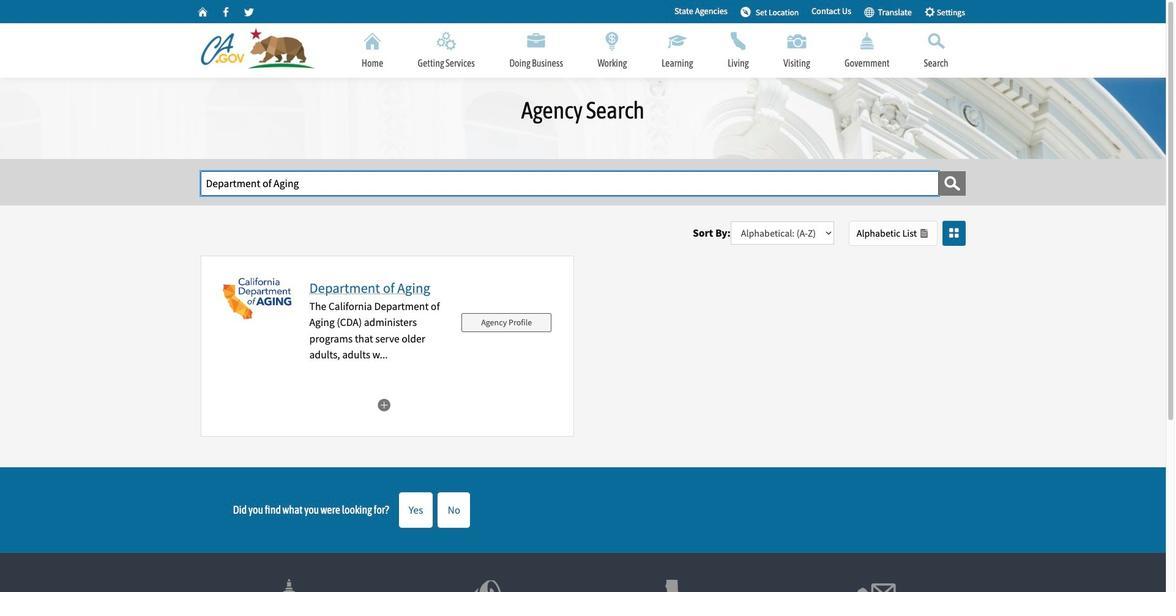 Task type: locate. For each thing, give the bounding box(es) containing it.
ca.gov logo image
[[200, 28, 322, 71]]

banner
[[0, 0, 1166, 78]]

gear image
[[925, 6, 935, 17]]

open and close toggle to expand or shrink agency card for department of aging image
[[377, 395, 391, 415]]

cards image
[[948, 227, 960, 239]]



Task type: vqa. For each thing, say whether or not it's contained in the screenshot.
disasters
no



Task type: describe. For each thing, give the bounding box(es) containing it.
compass image
[[740, 6, 751, 17]]

search image
[[943, 175, 961, 193]]

globe image
[[864, 6, 874, 17]]

department of aging agency icon image
[[222, 278, 291, 320]]

listing image
[[919, 228, 930, 239]]

Agency Search text field
[[200, 172, 939, 196]]



